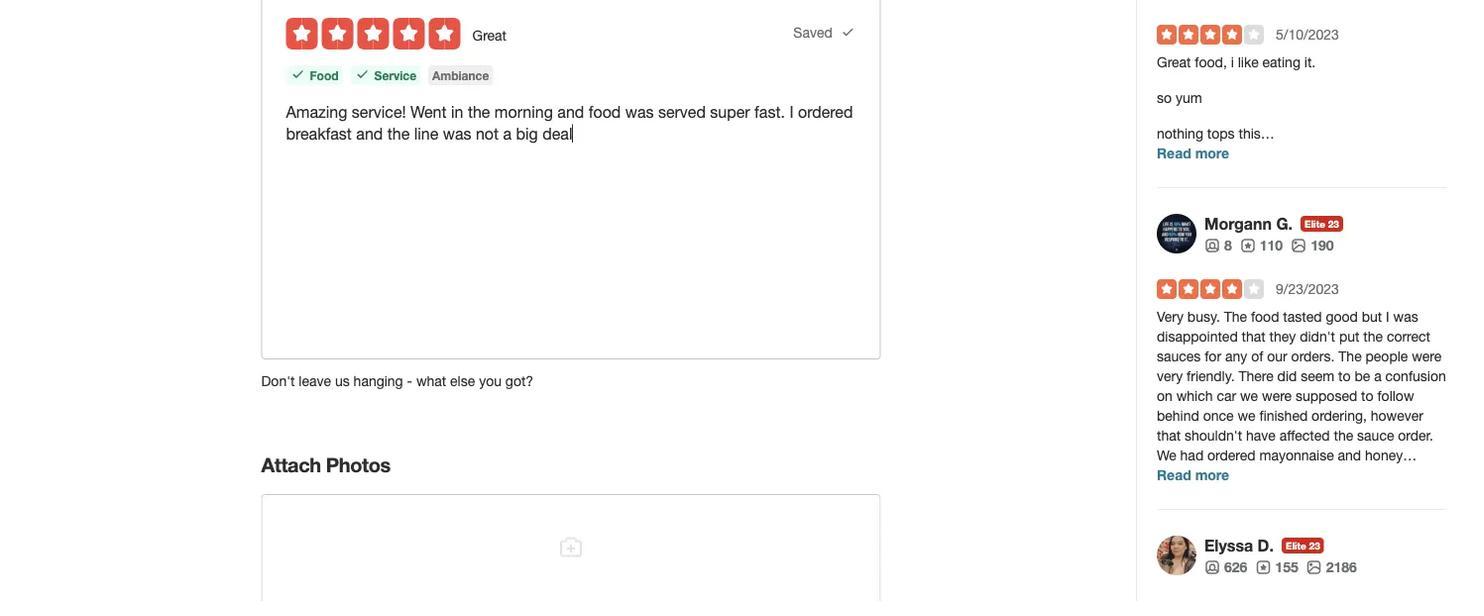 Task type: locate. For each thing, give the bounding box(es) containing it.
the
[[1224, 309, 1247, 325], [1339, 348, 1362, 365]]

and
[[557, 103, 584, 121], [356, 124, 383, 143], [1338, 448, 1361, 464]]

2 4 star rating image from the top
[[1157, 280, 1264, 299]]

626
[[1224, 560, 1248, 576]]

disappointed
[[1157, 329, 1238, 345]]

photos element right 155 in the bottom right of the page
[[1306, 558, 1357, 578]]

ordered down shouldn't
[[1208, 448, 1256, 464]]

1 vertical spatial 4 star rating image
[[1157, 280, 1264, 299]]

0 vertical spatial to
[[1338, 368, 1351, 385]]

0 vertical spatial a
[[503, 124, 512, 143]]

1 vertical spatial elite 23 link
[[1282, 538, 1324, 554]]

more down had
[[1195, 467, 1229, 484]]

that up of
[[1242, 329, 1266, 345]]

1 vertical spatial friends element
[[1205, 558, 1248, 578]]

read
[[1157, 145, 1191, 162], [1157, 467, 1191, 484]]

so yum
[[1157, 90, 1202, 106]]

the
[[468, 103, 490, 121], [387, 124, 410, 143], [1363, 329, 1383, 345], [1334, 428, 1353, 444]]

elite 23 link up 190
[[1301, 216, 1343, 232]]

23
[[1328, 218, 1339, 230], [1309, 540, 1320, 552]]

topic service detected in review image
[[355, 67, 370, 82], [355, 67, 370, 82]]

16 photos v2 image
[[1291, 238, 1307, 254], [1306, 560, 1322, 576]]

was down in
[[443, 124, 471, 143]]

-
[[407, 373, 412, 390]]

us
[[335, 373, 350, 390]]

1 horizontal spatial great
[[1157, 54, 1191, 70]]

elite 23 for morgann g.
[[1305, 218, 1339, 230]]

0 horizontal spatial were
[[1262, 388, 1292, 404]]

elyssa d.
[[1205, 537, 1274, 556]]

1 vertical spatial the
[[1339, 348, 1362, 365]]

in
[[451, 103, 463, 121]]

friends element down elyssa at the right bottom of page
[[1205, 558, 1248, 578]]

23 right d.
[[1309, 540, 1320, 552]]

topic food detected in review image
[[290, 67, 306, 82], [290, 67, 306, 82]]

1 horizontal spatial was
[[625, 103, 654, 121]]

elite up 155 in the bottom right of the page
[[1286, 540, 1307, 552]]

friends element down morgann
[[1205, 236, 1232, 256]]

photos element containing 190
[[1291, 236, 1334, 256]]

tasted
[[1283, 309, 1322, 325]]

0 horizontal spatial that
[[1157, 428, 1181, 444]]

1 vertical spatial 16 review v2 image
[[1255, 560, 1271, 576]]

1 vertical spatial read more button
[[1157, 466, 1229, 486]]

and down service!
[[356, 124, 383, 143]]

1 vertical spatial food
[[1251, 309, 1279, 325]]

16 photos v2 image left the '2186'
[[1306, 560, 1322, 576]]

very
[[1157, 368, 1183, 385]]

read more button down had
[[1157, 466, 1229, 486]]

reviews element containing 155
[[1255, 558, 1298, 578]]

reviews element
[[1240, 236, 1283, 256], [1255, 558, 1298, 578]]

the right 'busy.'
[[1224, 309, 1247, 325]]

i right fast.
[[790, 103, 794, 121]]

were up finished
[[1262, 388, 1292, 404]]

elite 23 for elyssa d.
[[1286, 540, 1320, 552]]

like
[[1238, 54, 1259, 70]]

23 up 190
[[1328, 218, 1339, 230]]

i right but
[[1386, 309, 1390, 325]]

more down nothing tops this… at top right
[[1195, 145, 1229, 162]]

0 vertical spatial 16 friends v2 image
[[1205, 238, 1220, 254]]

breakfast
[[286, 124, 352, 143]]

elite 23 link up 155 in the bottom right of the page
[[1282, 538, 1324, 554]]

1 vertical spatial we
[[1238, 408, 1256, 424]]

friends element containing 8
[[1205, 236, 1232, 256]]

1 horizontal spatial the
[[1339, 348, 1362, 365]]

to left be
[[1338, 368, 1351, 385]]

great up so yum
[[1157, 54, 1191, 70]]

got?
[[505, 373, 533, 390]]

however
[[1371, 408, 1424, 424]]

that up we
[[1157, 428, 1181, 444]]

elite 23 up 155 in the bottom right of the page
[[1286, 540, 1320, 552]]

1 vertical spatial elite
[[1286, 540, 1307, 552]]

0 vertical spatial reviews element
[[1240, 236, 1283, 256]]

it.
[[1305, 54, 1316, 70]]

read more button
[[1157, 144, 1229, 164], [1157, 466, 1229, 486]]

read more button down the nothing
[[1157, 144, 1229, 164]]

read down the nothing
[[1157, 145, 1191, 162]]

1 more from the top
[[1195, 145, 1229, 162]]

1 vertical spatial 16 photos v2 image
[[1306, 560, 1322, 576]]

2 vertical spatial and
[[1338, 448, 1361, 464]]

1 horizontal spatial and
[[557, 103, 584, 121]]

16 friends v2 image left 626
[[1205, 560, 1220, 576]]

1 vertical spatial read
[[1157, 467, 1191, 484]]

0 vertical spatial i
[[790, 103, 794, 121]]

reviews element containing 110
[[1240, 236, 1283, 256]]

2 horizontal spatial was
[[1394, 309, 1418, 325]]

a inside very busy. the food tasted good but i was disappointed that they didn't put the correct sauces for any of our orders. the people were very friendly. there did seem to be a confusion on which car we were supposed to follow behind once we finished ordering, however that shouldn't have affected the sauce order. we had ordered mayonnaise and honey… read more
[[1374, 368, 1382, 385]]

attach photos image
[[559, 536, 583, 560]]

0 horizontal spatial food
[[589, 103, 621, 121]]

a left big
[[503, 124, 512, 143]]

0 vertical spatial elite 23
[[1305, 218, 1339, 230]]

sauce
[[1357, 428, 1394, 444]]

reviews element for d.
[[1255, 558, 1298, 578]]

0 vertical spatial the
[[1224, 309, 1247, 325]]

seem
[[1301, 368, 1335, 385]]

1 vertical spatial to
[[1361, 388, 1374, 404]]

the down put
[[1339, 348, 1362, 365]]

which
[[1177, 388, 1213, 404]]

0 horizontal spatial great
[[472, 27, 507, 44]]

1 friends element from the top
[[1205, 236, 1232, 256]]

0 horizontal spatial a
[[503, 124, 512, 143]]

elite 23 link for g.
[[1301, 216, 1343, 232]]

and up deal
[[557, 103, 584, 121]]

they
[[1270, 329, 1296, 345]]

that
[[1242, 329, 1266, 345], [1157, 428, 1181, 444]]

2 vertical spatial was
[[1394, 309, 1418, 325]]

photo of morgann g. image
[[1157, 214, 1197, 254]]

were
[[1412, 348, 1442, 365], [1262, 388, 1292, 404]]

0 vertical spatial were
[[1412, 348, 1442, 365]]

0 horizontal spatial ordered
[[798, 103, 853, 121]]

any
[[1225, 348, 1247, 365]]

once
[[1203, 408, 1234, 424]]

None radio
[[322, 18, 353, 50], [393, 18, 425, 50], [322, 18, 353, 50], [393, 18, 425, 50]]

yum
[[1176, 90, 1202, 106]]

16 review v2 image down d.
[[1255, 560, 1271, 576]]

0 vertical spatial 23
[[1328, 218, 1339, 230]]

what
[[416, 373, 446, 390]]

16 friends v2 image for morgann g.
[[1205, 238, 1220, 254]]

2 horizontal spatial and
[[1338, 448, 1361, 464]]

0 horizontal spatial and
[[356, 124, 383, 143]]

to down be
[[1361, 388, 1374, 404]]

16 friends v2 image
[[1205, 238, 1220, 254], [1205, 560, 1220, 576]]

0 vertical spatial and
[[557, 103, 584, 121]]

16 review v2 image
[[1240, 238, 1256, 254], [1255, 560, 1271, 576]]

we down there
[[1240, 388, 1258, 404]]

0 vertical spatial 16 photos v2 image
[[1291, 238, 1307, 254]]

was left served
[[625, 103, 654, 121]]

friends element for morgann g.
[[1205, 236, 1232, 256]]

0 vertical spatial 4 star rating image
[[1157, 25, 1264, 45]]

to
[[1338, 368, 1351, 385], [1361, 388, 1374, 404]]

food
[[589, 103, 621, 121], [1251, 309, 1279, 325]]

4 star rating image up food,
[[1157, 25, 1264, 45]]

0 vertical spatial 16 review v2 image
[[1240, 238, 1256, 254]]

don't leave us hanging - what else you got?
[[261, 373, 533, 390]]

reviews element down d.
[[1255, 558, 1298, 578]]

1 vertical spatial reviews element
[[1255, 558, 1298, 578]]

busy.
[[1188, 309, 1220, 325]]

1 4 star rating image from the top
[[1157, 25, 1264, 45]]

0 vertical spatial photos element
[[1291, 236, 1334, 256]]

4 star rating image
[[1157, 25, 1264, 45], [1157, 280, 1264, 299]]

i inside the amazing service! went in the morning and food was served super fast. i ordered breakfast and the line was not a big deal
[[790, 103, 794, 121]]

1 vertical spatial elite 23
[[1286, 540, 1320, 552]]

more inside very busy. the food tasted good but i was disappointed that they didn't put the correct sauces for any of our orders. the people were very friendly. there did seem to be a confusion on which car we were supposed to follow behind once we finished ordering, however that shouldn't have affected the sauce order. we had ordered mayonnaise and honey… read more
[[1195, 467, 1229, 484]]

0 vertical spatial that
[[1242, 329, 1266, 345]]

16 review v2 image right 8
[[1240, 238, 1256, 254]]

great up ambiance at the left top of the page
[[472, 27, 507, 44]]

8
[[1224, 237, 1232, 254]]

great for great
[[472, 27, 507, 44]]

nothing
[[1157, 125, 1204, 142]]

was up correct
[[1394, 309, 1418, 325]]

for
[[1205, 348, 1221, 365]]

a right be
[[1374, 368, 1382, 385]]

1 vertical spatial ordered
[[1208, 448, 1256, 464]]

was inside very busy. the food tasted good but i was disappointed that they didn't put the correct sauces for any of our orders. the people were very friendly. there did seem to be a confusion on which car we were supposed to follow behind once we finished ordering, however that shouldn't have affected the sauce order. we had ordered mayonnaise and honey… read more
[[1394, 309, 1418, 325]]

service!
[[352, 103, 406, 121]]

more
[[1195, 145, 1229, 162], [1195, 467, 1229, 484]]

photos element containing 2186
[[1306, 558, 1357, 578]]

1 vertical spatial more
[[1195, 467, 1229, 484]]

and down sauce
[[1338, 448, 1361, 464]]

food left served
[[589, 103, 621, 121]]

1 horizontal spatial a
[[1374, 368, 1382, 385]]

reviews element down "morgann g."
[[1240, 236, 1283, 256]]

elite 23
[[1305, 218, 1339, 230], [1286, 540, 1320, 552]]

0 vertical spatial read
[[1157, 145, 1191, 162]]

ordered right fast.
[[798, 103, 853, 121]]

order.
[[1398, 428, 1433, 444]]

0 vertical spatial elite 23 link
[[1301, 216, 1343, 232]]

elite 23 up 190
[[1305, 218, 1339, 230]]

food up they
[[1251, 309, 1279, 325]]

1 vertical spatial photos element
[[1306, 558, 1357, 578]]

0 vertical spatial elite
[[1305, 218, 1325, 230]]

0 horizontal spatial i
[[790, 103, 794, 121]]

i inside very busy. the food tasted good but i was disappointed that they didn't put the correct sauces for any of our orders. the people were very friendly. there did seem to be a confusion on which car we were supposed to follow behind once we finished ordering, however that shouldn't have affected the sauce order. we had ordered mayonnaise and honey… read more
[[1386, 309, 1390, 325]]

0 horizontal spatial was
[[443, 124, 471, 143]]

1 vertical spatial i
[[1386, 309, 1390, 325]]

0 horizontal spatial 23
[[1309, 540, 1320, 552]]

9/23/2023
[[1276, 281, 1339, 297]]

elite for morgann g.
[[1305, 218, 1325, 230]]

follow
[[1378, 388, 1414, 404]]

5/10/2023
[[1276, 26, 1339, 43]]

this…
[[1239, 125, 1275, 142]]

2 read from the top
[[1157, 467, 1191, 484]]

4 star rating image for 9/23/2023
[[1157, 280, 1264, 299]]

0 vertical spatial great
[[472, 27, 507, 44]]

photo of elyssa d. image
[[1157, 536, 1197, 576]]

None radio
[[286, 18, 318, 50], [357, 18, 389, 50], [429, 18, 461, 50], [286, 18, 318, 50], [357, 18, 389, 50], [429, 18, 461, 50]]

friends element
[[1205, 236, 1232, 256], [1205, 558, 1248, 578]]

16 photos v2 image left 190
[[1291, 238, 1307, 254]]

16 photos v2 image for d.
[[1306, 560, 1322, 576]]

1 vertical spatial that
[[1157, 428, 1181, 444]]

served
[[658, 103, 706, 121]]

1 horizontal spatial i
[[1386, 309, 1390, 325]]

4 star rating image up 'busy.'
[[1157, 280, 1264, 299]]

friends element containing 626
[[1205, 558, 1248, 578]]

was for served
[[625, 103, 654, 121]]

1 vertical spatial a
[[1374, 368, 1382, 385]]

elite up 190
[[1305, 218, 1325, 230]]

not
[[476, 124, 499, 143]]

a
[[503, 124, 512, 143], [1374, 368, 1382, 385]]

1 horizontal spatial ordered
[[1208, 448, 1256, 464]]

0 vertical spatial ordered
[[798, 103, 853, 121]]

was
[[625, 103, 654, 121], [443, 124, 471, 143], [1394, 309, 1418, 325]]

photos element down 'g.'
[[1291, 236, 1334, 256]]

i
[[790, 103, 794, 121], [1386, 309, 1390, 325]]

hanging
[[354, 373, 403, 390]]

we up have
[[1238, 408, 1256, 424]]

0 vertical spatial food
[[589, 103, 621, 121]]

confusion
[[1386, 368, 1446, 385]]

on
[[1157, 388, 1173, 404]]

1 vertical spatial 23
[[1309, 540, 1320, 552]]

were up confusion at bottom
[[1412, 348, 1442, 365]]

elite 23 link
[[1301, 216, 1343, 232], [1282, 538, 1324, 554]]

1 horizontal spatial food
[[1251, 309, 1279, 325]]

mayonnaise
[[1260, 448, 1334, 464]]

photos element
[[1291, 236, 1334, 256], [1306, 558, 1357, 578]]

2 16 friends v2 image from the top
[[1205, 560, 1220, 576]]

1 horizontal spatial 23
[[1328, 218, 1339, 230]]

we
[[1240, 388, 1258, 404], [1238, 408, 1256, 424]]

2 friends element from the top
[[1205, 558, 1248, 578]]

0 vertical spatial friends element
[[1205, 236, 1232, 256]]

16 friends v2 image left 8
[[1205, 238, 1220, 254]]

1 vertical spatial 16 friends v2 image
[[1205, 560, 1220, 576]]

read down we
[[1157, 467, 1191, 484]]

2 more from the top
[[1195, 467, 1229, 484]]

0 vertical spatial read more button
[[1157, 144, 1229, 164]]

1 16 friends v2 image from the top
[[1205, 238, 1220, 254]]

0 vertical spatial was
[[625, 103, 654, 121]]

the down but
[[1363, 329, 1383, 345]]

0 vertical spatial more
[[1195, 145, 1229, 162]]

1 vertical spatial great
[[1157, 54, 1191, 70]]

rating element
[[286, 18, 461, 50]]



Task type: vqa. For each thing, say whether or not it's contained in the screenshot.
you
yes



Task type: describe. For each thing, give the bounding box(es) containing it.
amazing service! went in the morning and food was served super fast. i ordered breakfast and the line was not a big deal
[[286, 103, 857, 143]]

1 vertical spatial were
[[1262, 388, 1292, 404]]

saved
[[793, 24, 840, 40]]

2 read more button from the top
[[1157, 466, 1229, 486]]

orders.
[[1291, 348, 1335, 365]]

very busy. the food tasted good but i was disappointed that they didn't put the correct sauces for any of our orders. the people were very friendly. there did seem to be a confusion on which car we were supposed to follow behind once we finished ordering, however that shouldn't have affected the sauce order. we had ordered mayonnaise and honey… read more
[[1157, 309, 1446, 484]]

190
[[1311, 237, 1334, 254]]

155
[[1275, 560, 1298, 576]]

23 for d.
[[1309, 540, 1320, 552]]

good
[[1326, 309, 1358, 325]]

attach photos
[[261, 453, 390, 477]]

put
[[1339, 329, 1360, 345]]

elite 23 link for d.
[[1282, 538, 1324, 554]]

super
[[710, 103, 750, 121]]

correct
[[1387, 329, 1431, 345]]

people
[[1366, 348, 1408, 365]]

deal
[[543, 124, 572, 143]]

1 horizontal spatial to
[[1361, 388, 1374, 404]]

our
[[1267, 348, 1288, 365]]

photos
[[326, 453, 390, 477]]

d.
[[1258, 537, 1274, 556]]

1 read more button from the top
[[1157, 144, 1229, 164]]

we
[[1157, 448, 1176, 464]]

food
[[310, 68, 339, 82]]

leave
[[299, 373, 331, 390]]

16 friends v2 image for elyssa d.
[[1205, 560, 1220, 576]]

1 horizontal spatial were
[[1412, 348, 1442, 365]]

ordering,
[[1312, 408, 1367, 424]]

16 review v2 image for elyssa
[[1255, 560, 1271, 576]]

elyssa
[[1205, 537, 1253, 556]]

attach
[[261, 453, 321, 477]]

went
[[411, 103, 447, 121]]

i
[[1231, 54, 1234, 70]]

had
[[1180, 448, 1204, 464]]

more inside dropdown button
[[1195, 145, 1229, 162]]

behind
[[1157, 408, 1199, 424]]

morgann
[[1205, 215, 1272, 233]]

very
[[1157, 309, 1184, 325]]

friends element for elyssa d.
[[1205, 558, 1248, 578]]

have
[[1246, 428, 1276, 444]]

photos element for elyssa d.
[[1306, 558, 1357, 578]]

16 photos v2 image for g.
[[1291, 238, 1307, 254]]

ordered inside the amazing service! went in the morning and food was served super fast. i ordered breakfast and the line was not a big deal
[[798, 103, 853, 121]]

eating
[[1263, 54, 1301, 70]]

read more
[[1157, 145, 1229, 162]]

a inside the amazing service! went in the morning and food was served super fast. i ordered breakfast and the line was not a big deal
[[503, 124, 512, 143]]

elite for elyssa d.
[[1286, 540, 1307, 552]]

you
[[479, 373, 502, 390]]

tops
[[1207, 125, 1235, 142]]

1 horizontal spatial that
[[1242, 329, 1266, 345]]

the down ordering,
[[1334, 428, 1353, 444]]

ordered inside very busy. the food tasted good but i was disappointed that they didn't put the correct sauces for any of our orders. the people were very friendly. there did seem to be a confusion on which car we were supposed to follow behind once we finished ordering, however that shouldn't have affected the sauce order. we had ordered mayonnaise and honey… read more
[[1208, 448, 1256, 464]]

there
[[1239, 368, 1274, 385]]

1 vertical spatial and
[[356, 124, 383, 143]]

morning
[[495, 103, 553, 121]]

be
[[1355, 368, 1370, 385]]

line
[[414, 124, 439, 143]]

so
[[1157, 90, 1172, 106]]

of
[[1251, 348, 1263, 365]]

photos element for morgann g.
[[1291, 236, 1334, 256]]

nothing tops this…
[[1157, 125, 1275, 142]]

amazing
[[286, 103, 347, 121]]

supposed
[[1296, 388, 1357, 404]]

car
[[1217, 388, 1236, 404]]

110
[[1260, 237, 1283, 254]]

g.
[[1276, 215, 1293, 233]]

2186
[[1326, 560, 1357, 576]]

read inside very busy. the food tasted good but i was disappointed that they didn't put the correct sauces for any of our orders. the people were very friendly. there did seem to be a confusion on which car we were supposed to follow behind once we finished ordering, however that shouldn't have affected the sauce order. we had ordered mayonnaise and honey… read more
[[1157, 467, 1191, 484]]

16 review v2 image for morgann
[[1240, 238, 1256, 254]]

reviews element for g.
[[1240, 236, 1283, 256]]

finished
[[1260, 408, 1308, 424]]

food inside very busy. the food tasted good but i was disappointed that they didn't put the correct sauces for any of our orders. the people were very friendly. there did seem to be a confusion on which car we were supposed to follow behind once we finished ordering, however that shouldn't have affected the sauce order. we had ordered mayonnaise and honey… read more
[[1251, 309, 1279, 325]]

shouldn't
[[1185, 428, 1242, 444]]

was for disappointed
[[1394, 309, 1418, 325]]

food inside the amazing service! went in the morning and food was served super fast. i ordered breakfast and the line was not a big deal
[[589, 103, 621, 121]]

0 horizontal spatial to
[[1338, 368, 1351, 385]]

23 for g.
[[1328, 218, 1339, 230]]

Amazing service! Went in the morning and food was served super fast. I ordered breakfast and the line was not a big deal text field
[[286, 101, 857, 145]]

sauces
[[1157, 348, 1201, 365]]

affected
[[1280, 428, 1330, 444]]

big
[[516, 124, 538, 143]]

great food, i like eating it.
[[1157, 54, 1316, 70]]

0 horizontal spatial the
[[1224, 309, 1247, 325]]

but
[[1362, 309, 1382, 325]]

don't
[[261, 373, 295, 390]]

food,
[[1195, 54, 1227, 70]]

honey…
[[1365, 448, 1417, 464]]

friendly.
[[1187, 368, 1235, 385]]

16 checkmark v2 image
[[840, 24, 856, 40]]

service
[[374, 68, 416, 82]]

ambiance
[[432, 68, 489, 82]]

0 vertical spatial we
[[1240, 388, 1258, 404]]

else
[[450, 373, 475, 390]]

fast.
[[755, 103, 785, 121]]

morgann g.
[[1205, 215, 1293, 233]]

and inside very busy. the food tasted good but i was disappointed that they didn't put the correct sauces for any of our orders. the people were very friendly. there did seem to be a confusion on which car we were supposed to follow behind once we finished ordering, however that shouldn't have affected the sauce order. we had ordered mayonnaise and honey… read more
[[1338, 448, 1361, 464]]

1 read from the top
[[1157, 145, 1191, 162]]

4 star rating image for 5/10/2023
[[1157, 25, 1264, 45]]

did
[[1278, 368, 1297, 385]]

1 vertical spatial was
[[443, 124, 471, 143]]

didn't
[[1300, 329, 1335, 345]]

great for great food, i like eating it.
[[1157, 54, 1191, 70]]

the left line
[[387, 124, 410, 143]]

the right in
[[468, 103, 490, 121]]



